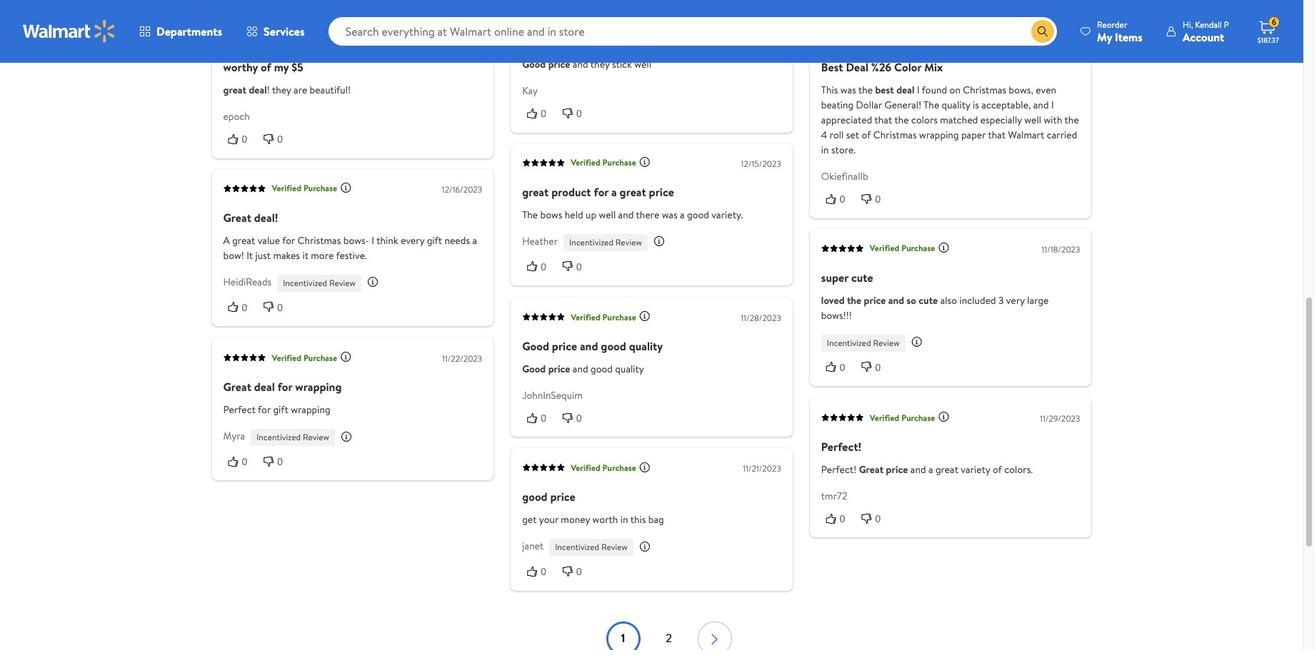 Task type: vqa. For each thing, say whether or not it's contained in the screenshot.


Task type: locate. For each thing, give the bounding box(es) containing it.
deal up general!
[[896, 83, 914, 97]]

1 vertical spatial perfect!
[[821, 462, 857, 477]]

wrapping up perfect for gift wrapping
[[295, 379, 342, 395]]

large
[[1027, 294, 1049, 308]]

verified purchase information image for great deal for wrapping
[[340, 351, 351, 363]]

verified purchase for good price and good quality
[[571, 311, 636, 323]]

3
[[998, 294, 1004, 308]]

1 vertical spatial wrapping
[[295, 379, 342, 395]]

of left colors.
[[993, 462, 1002, 477]]

verified purchase information image for good price and good quality
[[639, 311, 650, 322]]

1 horizontal spatial christmas
[[873, 128, 917, 142]]

1 horizontal spatial gift
[[427, 234, 442, 248]]

0 horizontal spatial well
[[599, 208, 616, 222]]

a right the needs
[[472, 234, 477, 248]]

great up it
[[232, 234, 255, 248]]

included
[[959, 294, 996, 308]]

0 horizontal spatial i
[[372, 234, 374, 248]]

christmas
[[963, 83, 1006, 97], [873, 128, 917, 142], [297, 234, 341, 248]]

of right the set on the top of the page
[[862, 128, 871, 142]]

the inside i found on christmas bows, even beating dollar general! the quality is acceptable,  and i appreciated that the colors matched especially well with the 4 roll set of christmas wrapping paper that walmart carried in store.
[[924, 98, 939, 112]]

was
[[840, 83, 856, 97], [662, 208, 678, 222]]

reorder my items
[[1097, 18, 1143, 45]]

tmr72
[[821, 489, 847, 503]]

1 vertical spatial great
[[223, 379, 251, 395]]

review
[[615, 237, 642, 249], [329, 277, 356, 289], [873, 337, 900, 349], [303, 431, 329, 443], [601, 541, 628, 553]]

2 horizontal spatial i
[[1051, 98, 1054, 112]]

deal!
[[254, 210, 278, 226]]

1 vertical spatial incentivized review information image
[[911, 337, 922, 348]]

2 vertical spatial well
[[599, 208, 616, 222]]

1 vertical spatial quality
[[629, 338, 663, 354]]

of left my
[[261, 59, 271, 75]]

walmart
[[1008, 128, 1044, 142]]

0 vertical spatial that
[[874, 113, 892, 127]]

2 vertical spatial great
[[859, 462, 884, 477]]

great left variety
[[935, 462, 958, 477]]

1 vertical spatial was
[[662, 208, 678, 222]]

0 vertical spatial in
[[821, 143, 829, 157]]

1 vertical spatial cute
[[919, 294, 938, 308]]

6 $187.37
[[1258, 16, 1279, 45]]

1 vertical spatial they
[[272, 83, 291, 97]]

verified purchase information image for great product for a great price
[[639, 157, 650, 168]]

well right up
[[599, 208, 616, 222]]

incentivized review down "bows!!!"
[[827, 337, 900, 349]]

a
[[223, 234, 230, 248]]

deal up perfect for gift wrapping
[[254, 379, 275, 395]]

1 good from the top
[[522, 57, 546, 71]]

great
[[223, 83, 246, 97], [522, 184, 549, 200], [620, 184, 646, 200], [232, 234, 255, 248], [935, 462, 958, 477]]

great down worthy
[[223, 83, 246, 97]]

4
[[821, 128, 827, 142]]

0 vertical spatial great
[[223, 210, 251, 226]]

christmas up more
[[297, 234, 341, 248]]

incentivized review information image
[[367, 277, 379, 289], [911, 337, 922, 348], [639, 541, 651, 553]]

for up perfect for gift wrapping
[[278, 379, 292, 395]]

they
[[590, 57, 610, 71], [272, 83, 291, 97]]

for
[[594, 184, 609, 200], [282, 234, 295, 248], [278, 379, 292, 395], [258, 402, 271, 417]]

2 vertical spatial i
[[372, 234, 374, 248]]

0 horizontal spatial in
[[620, 513, 628, 527]]

review down perfect for gift wrapping
[[303, 431, 329, 443]]

of
[[261, 59, 271, 75], [862, 128, 871, 142], [993, 462, 1002, 477]]

2 good price and good quality from the top
[[522, 362, 644, 376]]

quality
[[942, 98, 970, 112], [629, 338, 663, 354], [615, 362, 644, 376]]

1 vertical spatial of
[[862, 128, 871, 142]]

0 vertical spatial christmas
[[963, 83, 1006, 97]]

verified purchase information image
[[639, 157, 650, 168], [340, 183, 351, 194], [938, 243, 949, 254], [639, 311, 650, 322], [340, 351, 351, 363], [938, 411, 949, 423]]

color
[[894, 59, 921, 75]]

bag
[[648, 513, 664, 527]]

that down dollar
[[874, 113, 892, 127]]

incentivized down up
[[569, 237, 613, 249]]

christmas up is
[[963, 83, 1006, 97]]

worthy of my $5
[[223, 59, 303, 75]]

and
[[573, 57, 588, 71], [1033, 98, 1049, 112], [618, 208, 634, 222], [888, 294, 904, 308], [580, 338, 598, 354], [573, 362, 588, 376], [910, 462, 926, 477]]

verified for super cute
[[870, 243, 899, 255]]

1 vertical spatial good
[[522, 338, 549, 354]]

review down worth
[[601, 541, 628, 553]]

so
[[907, 294, 916, 308]]

i left think
[[372, 234, 374, 248]]

1 vertical spatial i
[[1051, 98, 1054, 112]]

3 good from the top
[[522, 362, 546, 376]]

11/29/2023
[[1040, 412, 1080, 425]]

2 vertical spatial quality
[[615, 362, 644, 376]]

review for good  price
[[601, 541, 628, 553]]

price
[[548, 57, 570, 71], [649, 184, 674, 200], [864, 294, 886, 308], [552, 338, 577, 354], [548, 362, 570, 376], [886, 462, 908, 477], [550, 489, 575, 505]]

well
[[634, 57, 651, 71], [1024, 113, 1041, 127], [599, 208, 616, 222]]

6
[[1272, 16, 1276, 28]]

0 vertical spatial good price and good quality
[[522, 338, 663, 354]]

perfect! for perfect! great price and a great variety of colors.
[[821, 462, 857, 477]]

they for and
[[590, 57, 610, 71]]

are
[[294, 83, 307, 97]]

cute
[[851, 270, 873, 286], [919, 294, 938, 308]]

they left stick at the left
[[590, 57, 610, 71]]

0 vertical spatial quality
[[942, 98, 970, 112]]

review down the festive.
[[329, 277, 356, 289]]

review for great product for a great price
[[615, 237, 642, 249]]

review down the bows held up well and there was a good variety.
[[615, 237, 642, 249]]

wrapping down great deal for wrapping
[[291, 402, 330, 417]]

held
[[565, 208, 583, 222]]

purchase for good  price
[[602, 462, 636, 474]]

2 vertical spatial wrapping
[[291, 402, 330, 417]]

1 vertical spatial christmas
[[873, 128, 917, 142]]

0 vertical spatial incentivized review information image
[[367, 277, 379, 289]]

bows-
[[343, 234, 369, 248]]

incentivized review information image down also included 3 very large bows!!!
[[911, 337, 922, 348]]

2 horizontal spatial well
[[1024, 113, 1041, 127]]

incentivized review
[[569, 237, 642, 249], [283, 277, 356, 289], [827, 337, 900, 349], [257, 431, 329, 443], [555, 541, 628, 553]]

2 horizontal spatial christmas
[[963, 83, 1006, 97]]

review for great deal for wrapping
[[303, 431, 329, 443]]

1 vertical spatial good price and good quality
[[522, 362, 644, 376]]

gift down great deal for wrapping
[[273, 402, 288, 417]]

0 vertical spatial of
[[261, 59, 271, 75]]

purchase for perfect!
[[901, 411, 935, 424]]

1 horizontal spatial in
[[821, 143, 829, 157]]

christmas down general!
[[873, 128, 917, 142]]

stick
[[612, 57, 632, 71]]

1 horizontal spatial well
[[634, 57, 651, 71]]

hi,
[[1183, 18, 1193, 30]]

0 horizontal spatial gift
[[273, 402, 288, 417]]

heather
[[522, 234, 558, 249]]

verified for perfect!
[[870, 411, 899, 424]]

incentivized down money
[[555, 541, 599, 553]]

deal
[[249, 83, 267, 97], [896, 83, 914, 97], [254, 379, 275, 395]]

was right there
[[662, 208, 678, 222]]

johninsequim
[[522, 388, 583, 402]]

1 vertical spatial incentivized review information image
[[341, 431, 352, 442]]

for up makes
[[282, 234, 295, 248]]

in down 4
[[821, 143, 829, 157]]

that down especially
[[988, 128, 1006, 142]]

incentivized review down perfect for gift wrapping
[[257, 431, 329, 443]]

verified purchase for super cute
[[870, 243, 935, 255]]

bows
[[540, 208, 562, 222]]

1 vertical spatial the
[[522, 208, 538, 222]]

2 vertical spatial incentivized review information image
[[639, 541, 651, 553]]

i up the with
[[1051, 98, 1054, 112]]

incentivized review down 'get your money worth in this bag' at the bottom of page
[[555, 541, 628, 553]]

deal down worthy of my $5
[[249, 83, 267, 97]]

verified purchase information image for great deal!
[[340, 183, 351, 194]]

beating
[[821, 98, 854, 112]]

cute right so
[[919, 294, 938, 308]]

colors.
[[1004, 462, 1033, 477]]

0 vertical spatial the
[[924, 98, 939, 112]]

1 horizontal spatial of
[[862, 128, 871, 142]]

in left this
[[620, 513, 628, 527]]

11/21/2023
[[743, 463, 781, 475]]

2 horizontal spatial incentivized review information image
[[911, 337, 922, 348]]

incentivized down perfect for gift wrapping
[[257, 431, 301, 443]]

incentivized review down more
[[283, 277, 356, 289]]

0 vertical spatial incentivized review information image
[[653, 236, 665, 248]]

kendall
[[1195, 18, 1222, 30]]

0 vertical spatial wrapping
[[919, 128, 959, 142]]

get your money worth in this bag
[[522, 513, 664, 527]]

great up 'bows' on the top of the page
[[522, 184, 549, 200]]

0 horizontal spatial they
[[272, 83, 291, 97]]

it
[[302, 249, 308, 263]]

cute right super
[[851, 270, 873, 286]]

2 horizontal spatial of
[[993, 462, 1002, 477]]

0 vertical spatial they
[[590, 57, 610, 71]]

0 vertical spatial was
[[840, 83, 856, 97]]

$5
[[291, 59, 303, 75]]

1 perfect! from the top
[[821, 439, 862, 455]]

1 vertical spatial gift
[[273, 402, 288, 417]]

gift right every
[[427, 234, 442, 248]]

a up the bows held up well and there was a good variety.
[[611, 184, 617, 200]]

your
[[539, 513, 558, 527]]

1 vertical spatial in
[[620, 513, 628, 527]]

1 link
[[606, 622, 640, 651]]

was up 'beating'
[[840, 83, 856, 97]]

incentivized review information image down a great value for christmas bows- i think every gift needs a bow! it just makes it more festive.
[[367, 277, 379, 289]]

especially
[[980, 113, 1022, 127]]

12/16/2023
[[442, 184, 482, 196]]

1 horizontal spatial that
[[988, 128, 1006, 142]]

0 vertical spatial i
[[917, 83, 920, 97]]

0 vertical spatial perfect!
[[821, 439, 862, 455]]

2 vertical spatial good
[[522, 362, 546, 376]]

reorder
[[1097, 18, 1127, 30]]

1 horizontal spatial they
[[590, 57, 610, 71]]

incentivized review information image for great deal!
[[367, 277, 379, 289]]

the down found
[[924, 98, 939, 112]]

incentivized for great deal for wrapping
[[257, 431, 301, 443]]

well right stick at the left
[[634, 57, 651, 71]]

a right there
[[680, 208, 685, 222]]

1 vertical spatial that
[[988, 128, 1006, 142]]

0 horizontal spatial incentivized review information image
[[367, 277, 379, 289]]

review for great deal!
[[329, 277, 356, 289]]

11/28/2023
[[741, 312, 781, 324]]

0 vertical spatial gift
[[427, 234, 442, 248]]

0 vertical spatial well
[[634, 57, 651, 71]]

i left found
[[917, 83, 920, 97]]

1 horizontal spatial was
[[840, 83, 856, 97]]

good price and they stick well
[[522, 57, 651, 71]]

heidireads
[[223, 275, 272, 289]]

incentivized review information image
[[653, 236, 665, 248], [341, 431, 352, 442]]

incentivized down "bows!!!"
[[827, 337, 871, 349]]

verified purchase for perfect!
[[870, 411, 935, 424]]

2 perfect! from the top
[[821, 462, 857, 477]]

verified for good price and good quality
[[571, 311, 600, 323]]

variety
[[961, 462, 990, 477]]

the left 'bows' on the top of the page
[[522, 208, 538, 222]]

they right the '!' on the top of the page
[[272, 83, 291, 97]]

good price and good quality
[[522, 338, 663, 354], [522, 362, 644, 376]]

is
[[973, 98, 979, 112]]

0 vertical spatial good
[[522, 57, 546, 71]]

incentivized down it
[[283, 277, 327, 289]]

carried
[[1047, 128, 1077, 142]]

next page image
[[706, 629, 723, 651]]

1 horizontal spatial incentivized review information image
[[653, 236, 665, 248]]

the up carried
[[1064, 113, 1079, 127]]

0 vertical spatial cute
[[851, 270, 873, 286]]

well up "walmart"
[[1024, 113, 1041, 127]]

1 vertical spatial well
[[1024, 113, 1041, 127]]

1 horizontal spatial the
[[924, 98, 939, 112]]

the down general!
[[894, 113, 909, 127]]

perfect
[[223, 402, 256, 417]]

myra
[[223, 429, 245, 443]]

wrapping down colors
[[919, 128, 959, 142]]

0 horizontal spatial that
[[874, 113, 892, 127]]

purchase for good price and good quality
[[602, 311, 636, 323]]

think
[[376, 234, 398, 248]]

incentivized review down up
[[569, 237, 642, 249]]

verified purchase for good  price
[[571, 462, 636, 474]]

0
[[541, 108, 546, 119], [576, 108, 582, 119], [242, 133, 247, 145], [277, 133, 283, 145], [840, 193, 845, 205], [875, 193, 881, 205], [541, 262, 546, 273], [576, 262, 582, 273], [242, 302, 247, 314], [277, 302, 283, 314], [840, 362, 845, 374], [875, 362, 881, 374], [541, 412, 546, 424], [576, 412, 582, 424], [242, 456, 247, 467], [277, 456, 283, 467], [840, 513, 845, 525], [875, 513, 881, 525], [541, 566, 546, 578], [576, 566, 582, 578]]

great deal!
[[223, 210, 278, 226]]

incentivized review information image down this
[[639, 541, 651, 553]]

verified
[[272, 32, 301, 44], [571, 32, 600, 44], [571, 157, 600, 169], [272, 183, 301, 195], [870, 243, 899, 255], [571, 311, 600, 323], [272, 351, 301, 364], [870, 411, 899, 424], [571, 462, 600, 474]]

2 vertical spatial christmas
[[297, 234, 341, 248]]

0 horizontal spatial incentivized review information image
[[341, 431, 352, 442]]

0 horizontal spatial christmas
[[297, 234, 341, 248]]

good for and they stick well
[[522, 57, 546, 71]]

1 horizontal spatial incentivized review information image
[[639, 541, 651, 553]]

the up dollar
[[858, 83, 873, 97]]



Task type: describe. For each thing, give the bounding box(es) containing it.
services
[[264, 24, 305, 39]]

1 horizontal spatial cute
[[919, 294, 938, 308]]

it
[[246, 249, 253, 263]]

perfect! great price and a great variety of colors.
[[821, 462, 1033, 477]]

paper
[[961, 128, 986, 142]]

dollar
[[856, 98, 882, 112]]

1 good price and good quality from the top
[[522, 338, 663, 354]]

the right loved
[[847, 294, 861, 308]]

worthy
[[223, 59, 258, 75]]

in inside i found on christmas bows, even beating dollar general! the quality is acceptable,  and i appreciated that the colors matched especially well with the 4 roll set of christmas wrapping paper that walmart carried in store.
[[821, 143, 829, 157]]

verified for good  price
[[571, 462, 600, 474]]

this
[[821, 83, 838, 97]]

great deal for wrapping
[[223, 379, 342, 395]]

verified purchase information image
[[639, 462, 650, 473]]

purchase for super cute
[[901, 243, 935, 255]]

hi, kendall p account
[[1183, 18, 1229, 45]]

great deal !  they are beautiful!
[[223, 83, 351, 97]]

verified purchase for great deal!
[[272, 183, 337, 195]]

product
[[551, 184, 591, 200]]

bows!!!
[[821, 309, 852, 323]]

loved
[[821, 294, 845, 308]]

needs
[[445, 234, 470, 248]]

good for and good quality
[[522, 362, 546, 376]]

there
[[636, 208, 659, 222]]

christmas inside a great value for christmas bows- i think every gift needs a bow! it just makes it more festive.
[[297, 234, 341, 248]]

up
[[586, 208, 596, 222]]

quality inside i found on christmas bows, even beating dollar general! the quality is acceptable,  and i appreciated that the colors matched especially well with the 4 roll set of christmas wrapping paper that walmart carried in store.
[[942, 98, 970, 112]]

Walmart Site-Wide search field
[[328, 17, 1057, 46]]

gift inside a great value for christmas bows- i think every gift needs a bow! it just makes it more festive.
[[427, 234, 442, 248]]

incentivized review for great deal!
[[283, 277, 356, 289]]

they for !
[[272, 83, 291, 97]]

items
[[1115, 29, 1143, 45]]

incentivized review information image for great deal for wrapping
[[341, 431, 352, 442]]

get
[[522, 513, 537, 527]]

0 horizontal spatial of
[[261, 59, 271, 75]]

purchase for great deal!
[[303, 183, 337, 195]]

11/22/2023
[[442, 352, 482, 365]]

search icon image
[[1037, 26, 1048, 37]]

12/7/2023
[[1043, 33, 1080, 45]]

incentivized review for good  price
[[555, 541, 628, 553]]

incentivized for great product for a great price
[[569, 237, 613, 249]]

review down loved the price and so cute
[[873, 337, 900, 349]]

also
[[940, 294, 957, 308]]

great for great deal for wrapping
[[223, 379, 251, 395]]

well inside i found on christmas bows, even beating dollar general! the quality is acceptable,  and i appreciated that the colors matched especially well with the 4 roll set of christmas wrapping paper that walmart carried in store.
[[1024, 113, 1041, 127]]

services button
[[234, 14, 317, 49]]

verified for worthy of my $5
[[272, 32, 301, 44]]

deal
[[846, 59, 868, 75]]

verified for great deal for wrapping
[[272, 351, 301, 364]]

incentivized for great deal!
[[283, 277, 327, 289]]

acceptable,
[[982, 98, 1031, 112]]

$187.37
[[1258, 35, 1279, 45]]

0 horizontal spatial the
[[522, 208, 538, 222]]

just
[[255, 249, 271, 263]]

janet
[[522, 539, 544, 553]]

2
[[666, 631, 672, 647]]

11/18/2023
[[1042, 244, 1080, 256]]

wrapping for perfect for gift wrapping
[[291, 402, 330, 417]]

departments
[[156, 24, 222, 39]]

colors
[[911, 113, 938, 127]]

kay
[[522, 83, 538, 98]]

bow!
[[223, 249, 244, 263]]

mix
[[924, 59, 943, 75]]

2 good from the top
[[522, 338, 549, 354]]

general!
[[884, 98, 921, 112]]

i inside a great value for christmas bows- i think every gift needs a bow! it just makes it more festive.
[[372, 234, 374, 248]]

super cute
[[821, 270, 873, 286]]

variety.
[[712, 208, 743, 222]]

makes
[[273, 249, 300, 263]]

store.
[[831, 143, 856, 157]]

1
[[621, 631, 625, 647]]

more
[[311, 249, 334, 263]]

p
[[1224, 18, 1229, 30]]

matched
[[940, 113, 978, 127]]

verified purchase information image for perfect!
[[938, 411, 949, 423]]

purchase for worthy of my $5
[[303, 32, 337, 44]]

!
[[267, 83, 270, 97]]

great for great deal!
[[223, 210, 251, 226]]

best deal %26 color mix
[[821, 59, 943, 75]]

every
[[401, 234, 424, 248]]

great inside a great value for christmas bows- i think every gift needs a bow! it just makes it more festive.
[[232, 234, 255, 248]]

12/15/2023
[[741, 158, 781, 170]]

incentivized review for great product for a great price
[[569, 237, 642, 249]]

roll
[[830, 128, 844, 142]]

incentivized review for great deal for wrapping
[[257, 431, 329, 443]]

loved the price and so cute
[[821, 294, 938, 308]]

incentivized review information image for good  price
[[639, 541, 651, 553]]

walmart image
[[23, 20, 116, 43]]

%26
[[871, 59, 891, 75]]

of inside i found on christmas bows, even beating dollar general! the quality is acceptable,  and i appreciated that the colors matched especially well with the 4 roll set of christmas wrapping paper that walmart carried in store.
[[862, 128, 871, 142]]

a inside a great value for christmas bows- i think every gift needs a bow! it just makes it more festive.
[[472, 234, 477, 248]]

wrapping inside i found on christmas bows, even beating dollar general! the quality is acceptable,  and i appreciated that the colors matched especially well with the 4 roll set of christmas wrapping paper that walmart carried in store.
[[919, 128, 959, 142]]

wrapping for great deal for wrapping
[[295, 379, 342, 395]]

appreciated
[[821, 113, 872, 127]]

a left variety
[[928, 462, 933, 477]]

1 horizontal spatial i
[[917, 83, 920, 97]]

account
[[1183, 29, 1224, 45]]

incentivized for good  price
[[555, 541, 599, 553]]

verified purchase information image for super cute
[[938, 243, 949, 254]]

verified purchase for worthy of my $5
[[272, 32, 337, 44]]

verified purchase for great deal for wrapping
[[272, 351, 337, 364]]

purchase for great deal for wrapping
[[303, 351, 337, 364]]

deal for they
[[249, 83, 267, 97]]

perfect! for perfect!
[[821, 439, 862, 455]]

value
[[258, 234, 280, 248]]

purchase for great product for a great price
[[602, 157, 636, 169]]

great up the bows held up well and there was a good variety.
[[620, 184, 646, 200]]

for right 'perfect'
[[258, 402, 271, 417]]

2 link
[[652, 622, 686, 651]]

incentivized review information image for great product for a great price
[[653, 236, 665, 248]]

set
[[846, 128, 859, 142]]

beautiful!
[[310, 83, 351, 97]]

this
[[630, 513, 646, 527]]

i found on christmas bows, even beating dollar general! the quality is acceptable,  and i appreciated that the colors matched especially well with the 4 roll set of christmas wrapping paper that walmart carried in store.
[[821, 83, 1079, 157]]

0 horizontal spatial cute
[[851, 270, 873, 286]]

super
[[821, 270, 848, 286]]

0 horizontal spatial was
[[662, 208, 678, 222]]

best
[[875, 83, 894, 97]]

on
[[950, 83, 961, 97]]

my
[[1097, 29, 1112, 45]]

and inside i found on christmas bows, even beating dollar general! the quality is acceptable,  and i appreciated that the colors matched especially well with the 4 roll set of christmas wrapping paper that walmart carried in store.
[[1033, 98, 1049, 112]]

even
[[1036, 83, 1056, 97]]

money
[[561, 513, 590, 527]]

my
[[274, 59, 289, 75]]

verified for great deal!
[[272, 183, 301, 195]]

deal for wrapping
[[254, 379, 275, 395]]

bows,
[[1009, 83, 1033, 97]]

departments button
[[127, 14, 234, 49]]

for up up
[[594, 184, 609, 200]]

perfect for gift wrapping
[[223, 402, 330, 417]]

Search search field
[[328, 17, 1057, 46]]

great product for a great price
[[522, 184, 674, 200]]

also included 3 very large bows!!!
[[821, 294, 1049, 323]]

verified for great product for a great price
[[571, 157, 600, 169]]

found
[[922, 83, 947, 97]]

good  price
[[522, 489, 575, 505]]

the bows held up well and there was a good variety.
[[522, 208, 743, 222]]

okiefinallb
[[821, 169, 868, 183]]

verified purchase for great product for a great price
[[571, 157, 636, 169]]

2 vertical spatial of
[[993, 462, 1002, 477]]

for inside a great value for christmas bows- i think every gift needs a bow! it just makes it more festive.
[[282, 234, 295, 248]]



